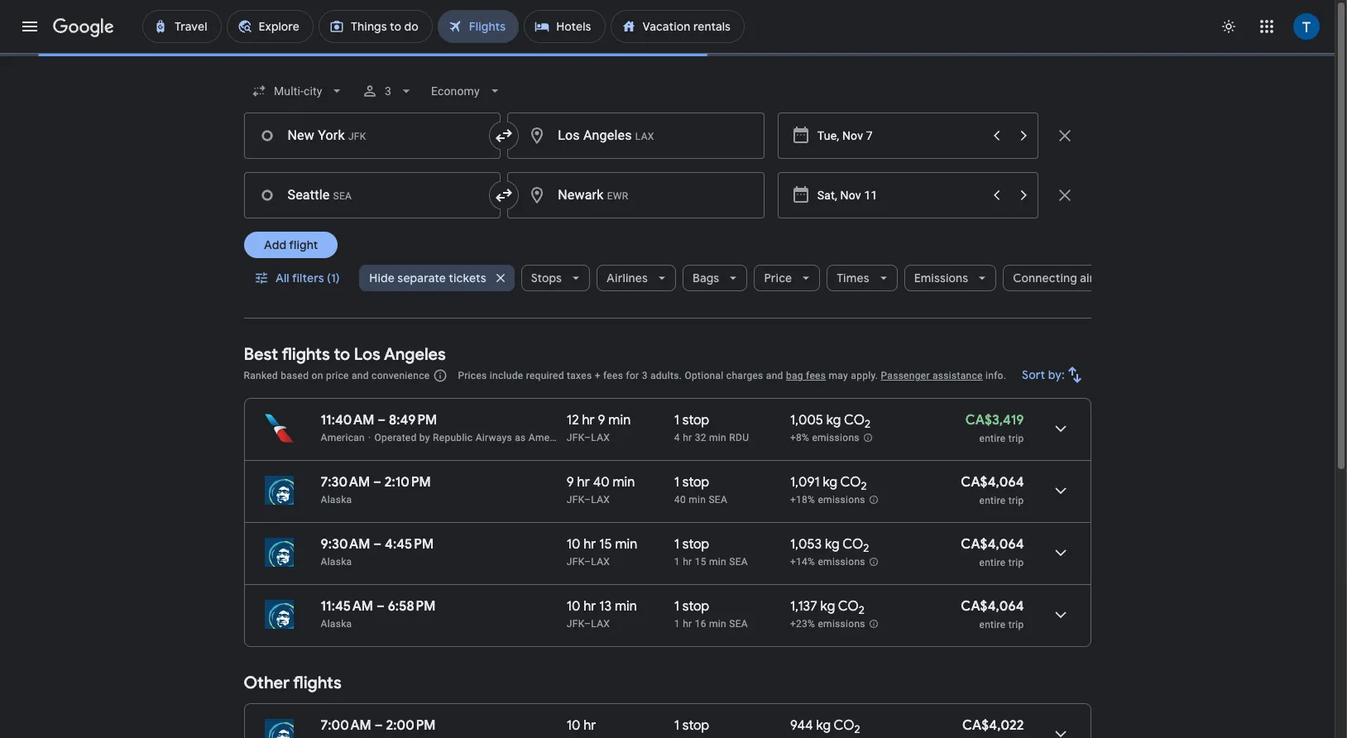Task type: describe. For each thing, give the bounding box(es) containing it.
co for 1,005
[[844, 412, 865, 429]]

for
[[626, 370, 639, 382]]

1 fees from the left
[[604, 370, 624, 382]]

times button
[[827, 258, 898, 298]]

kg for 1,091
[[823, 474, 838, 491]]

to
[[334, 344, 350, 365]]

+14% emissions
[[791, 556, 866, 568]]

jfk for 10 hr 13 min
[[567, 618, 585, 630]]

learn more about ranking image
[[433, 368, 448, 383]]

– inside 10 hr 15 min jfk – lax
[[585, 556, 591, 568]]

hr inside 10 hr 13 min jfk – lax
[[584, 599, 596, 615]]

ranked based on price and convenience
[[244, 370, 430, 382]]

Departure time: 7:00 AM. text field
[[321, 718, 372, 734]]

price
[[326, 370, 349, 382]]

2:10 pm
[[385, 474, 431, 491]]

emissions for 1,137
[[818, 619, 866, 630]]

kg for 944
[[817, 718, 831, 734]]

leaves john f. kennedy international airport at 11:45 am on tuesday, november 7 and arrives at los angeles international airport at 6:58 pm on tuesday, november 7. element
[[321, 599, 436, 615]]

all
[[275, 271, 289, 286]]

1 stop flight. element for 10 hr 13 min
[[675, 599, 710, 618]]

1 for 1 stop 4 hr 32 min rdu
[[675, 412, 680, 429]]

flight
[[289, 238, 318, 253]]

9:30 am – 4:45 pm alaska
[[321, 536, 434, 568]]

filters
[[292, 271, 324, 286]]

best flights to los angeles
[[244, 344, 446, 365]]

bag
[[786, 370, 804, 382]]

3 inside "popup button"
[[385, 84, 392, 98]]

emissions
[[915, 271, 969, 286]]

prices include required taxes + fees for 3 adults. optional charges and bag fees may apply. passenger assistance
[[458, 370, 983, 382]]

Departure time: 11:45 AM. text field
[[321, 599, 373, 615]]

11:40 am
[[321, 412, 375, 429]]

Departure text field
[[818, 113, 982, 158]]

10 for 10 hr 13 min
[[567, 599, 581, 615]]

emissions for 1,005
[[812, 432, 860, 444]]

ca$4,022
[[963, 718, 1025, 734]]

Arrival time: 8:49 PM. text field
[[389, 412, 437, 429]]

7:30 am
[[321, 474, 370, 491]]

15 inside 1 stop 1 hr 15 min sea
[[695, 556, 707, 568]]

min inside 1 stop 1 hr 15 min sea
[[710, 556, 727, 568]]

ca$4,064 for 1,091
[[961, 474, 1025, 491]]

– inside 11:45 am – 6:58 pm alaska
[[377, 599, 385, 615]]

stops
[[531, 271, 562, 286]]

apply.
[[851, 370, 879, 382]]

1 stop flight. element for 10 hr 15 min
[[675, 536, 710, 556]]

change appearance image
[[1210, 7, 1249, 46]]

lax for 9
[[591, 432, 610, 444]]

by:
[[1048, 368, 1065, 382]]

sea inside 1 stop 40 min sea
[[709, 494, 728, 506]]

– inside the 12 hr 9 min jfk – lax
[[585, 432, 591, 444]]

republic
[[433, 432, 473, 444]]

hide
[[369, 271, 395, 286]]

4
[[675, 432, 680, 444]]

layover (1 of 1) is a 1 hr 16 min layover at seattle-tacoma international airport in seattle. element
[[675, 618, 782, 631]]

1 american from the left
[[321, 432, 365, 444]]

sea for 1,137
[[730, 618, 748, 630]]

Arrival time: 2:00 PM. text field
[[386, 718, 436, 734]]

+23%
[[791, 619, 816, 630]]

alaska for 7:30 am
[[321, 494, 352, 506]]

emissions for 1,091
[[818, 494, 866, 506]]

1,053
[[791, 536, 822, 553]]

airways
[[476, 432, 512, 444]]

add flight button
[[244, 232, 338, 258]]

required
[[526, 370, 564, 382]]

Departure time: 9:30 AM. text field
[[321, 536, 371, 553]]

as
[[515, 432, 526, 444]]

stop for 1 stop
[[683, 718, 710, 734]]

Arrival time: 4:45 PM. text field
[[385, 536, 434, 553]]

5 1 stop flight. element from the top
[[675, 718, 710, 737]]

bags button
[[683, 258, 748, 298]]

hide separate tickets
[[369, 271, 487, 286]]

1,091 kg co 2
[[791, 474, 867, 494]]

price button
[[755, 258, 821, 298]]

emissions for 1,053
[[818, 556, 866, 568]]

1,005
[[791, 412, 824, 429]]

bag fees button
[[786, 370, 826, 382]]

sort
[[1022, 368, 1046, 382]]

1 and from the left
[[352, 370, 369, 382]]

1,053 kg co 2
[[791, 536, 870, 556]]

eagle
[[576, 432, 601, 444]]

sea for 1,053
[[730, 556, 748, 568]]

4064 Canadian dollars text field
[[961, 536, 1025, 553]]

min inside 1 stop 1 hr 16 min sea
[[710, 618, 727, 630]]

leaves john f. kennedy international airport at 11:40 am on tuesday, november 7 and arrives at los angeles international airport at 8:49 pm on tuesday, november 7. element
[[321, 412, 437, 429]]

jfk for 9 hr 40 min
[[567, 494, 585, 506]]

main content containing best flights to los angeles
[[244, 332, 1092, 738]]

1,005 kg co 2
[[791, 412, 871, 431]]

co for 1,091
[[841, 474, 862, 491]]

entire for 1,091
[[980, 495, 1006, 507]]

40 for stop
[[675, 494, 686, 506]]

2 fees from the left
[[806, 370, 826, 382]]

by
[[420, 432, 430, 444]]

ca$4,064 entire trip for 1,053
[[961, 536, 1025, 569]]

4022 Canadian dollars text field
[[963, 718, 1025, 734]]

– inside 9 hr 40 min jfk – lax
[[585, 494, 591, 506]]

15 inside 10 hr 15 min jfk – lax
[[600, 536, 612, 553]]

2:00 pm
[[386, 718, 436, 734]]

connecting airports button
[[1004, 258, 1153, 298]]

2 for 1,137
[[859, 604, 865, 618]]

1 stop flight. element for 9 hr 40 min
[[675, 474, 710, 493]]

emissions button
[[905, 258, 997, 298]]

10 hr 13 min jfk – lax
[[567, 599, 637, 630]]

loading results progress bar
[[0, 53, 1335, 56]]

8:49 pm
[[389, 412, 437, 429]]

2 for 1,053
[[864, 542, 870, 556]]

13
[[600, 599, 612, 615]]

+23% emissions
[[791, 619, 866, 630]]

ca$4,064 for 1,137
[[961, 599, 1025, 615]]

hr inside 1 stop 1 hr 15 min sea
[[683, 556, 692, 568]]

operated by republic airways as american eagle
[[375, 432, 601, 444]]

other flights
[[244, 673, 342, 694]]

ranked
[[244, 370, 278, 382]]

stop for 1 stop 40 min sea
[[683, 474, 710, 491]]

hr inside 10 hr 15 min jfk – lax
[[584, 536, 596, 553]]

1 for 1 stop 40 min sea
[[675, 474, 680, 491]]

1 for 1 stop
[[675, 718, 680, 734]]

10 hr 15 min jfk – lax
[[567, 536, 638, 568]]

ca$3,419 entire trip
[[966, 412, 1025, 445]]

11:45 am – 6:58 pm alaska
[[321, 599, 436, 630]]

none search field containing add flight
[[244, 71, 1153, 319]]

total duration 10 hr 13 min. element
[[567, 599, 675, 618]]

min inside 1 stop 40 min sea
[[689, 494, 706, 506]]

angeles
[[384, 344, 446, 365]]

1 stop 4 hr 32 min rdu
[[675, 412, 749, 444]]

jfk for 12 hr 9 min
[[567, 432, 585, 444]]

12 hr 9 min jfk – lax
[[567, 412, 631, 444]]

flights for best
[[282, 344, 330, 365]]

leaves john f. kennedy international airport at 7:00 am on tuesday, november 7 and arrives at los angeles international airport at 2:00 pm on tuesday, november 7. element
[[321, 718, 436, 734]]

co for 1,137
[[838, 599, 859, 615]]

6:58 pm
[[388, 599, 436, 615]]

alaska for 11:45 am
[[321, 618, 352, 630]]

may
[[829, 370, 849, 382]]

1 stop flight. element for 12 hr 9 min
[[675, 412, 710, 431]]

ca$4,064 entire trip for 1,091
[[961, 474, 1025, 507]]

layover (1 of 1) is a 2 hr 6 min layover at san francisco international airport in san francisco. element
[[675, 737, 782, 738]]

12
[[567, 412, 579, 429]]

trip for 1,053
[[1009, 557, 1025, 569]]

11:40 am – 8:49 pm
[[321, 412, 437, 429]]

Arrival time: 6:58 PM. text field
[[388, 599, 436, 615]]

4 1 from the top
[[675, 556, 680, 568]]

remove flight from new york to los angeles on tue, nov 7 image
[[1055, 126, 1075, 146]]

Arrival time: 2:10 PM. text field
[[385, 474, 431, 491]]

1 for 1 stop 1 hr 16 min sea
[[675, 599, 680, 615]]

add
[[264, 238, 286, 253]]

1,137 kg co 2
[[791, 599, 865, 618]]

operated
[[375, 432, 417, 444]]

layover (1 of 1) is a 1 hr 15 min layover at seattle-tacoma international airport in seattle. element
[[675, 556, 782, 569]]

10 for 10 hr 15 min
[[567, 536, 581, 553]]

other
[[244, 673, 290, 694]]



Task type: vqa. For each thing, say whether or not it's contained in the screenshot.
the Add inside add a label BUTTON
no



Task type: locate. For each thing, give the bounding box(es) containing it.
1 vertical spatial 9
[[567, 474, 574, 491]]

entire down ca$3,419
[[980, 433, 1006, 445]]

0 horizontal spatial 9
[[567, 474, 574, 491]]

2 inside 1,137 kg co 2
[[859, 604, 865, 618]]

Departure time: 11:40 AM. text field
[[321, 412, 375, 429]]

4 lax from the top
[[591, 618, 610, 630]]

ca$4,064 entire trip left flight details. leaves john f. kennedy international airport at 11:45 am on tuesday, november 7 and arrives at los angeles international airport at 6:58 pm on tuesday, november 7. icon
[[961, 599, 1025, 631]]

1 up 4
[[675, 412, 680, 429]]

– down total duration 10 hr 15 min. element
[[585, 556, 591, 568]]

jfk down total duration 10 hr 13 min. element
[[567, 618, 585, 630]]

– left 2:10 pm
[[373, 474, 382, 491]]

co up +14% emissions
[[843, 536, 864, 553]]

swap origin and destination. image
[[494, 126, 514, 146]]

hr inside 9 hr 40 min jfk – lax
[[578, 474, 590, 491]]

flight details. leaves john f. kennedy international airport at 11:40 am on tuesday, november 7 and arrives at los angeles international airport at 8:49 pm on tuesday, november 7. image
[[1041, 409, 1081, 449]]

jfk inside 10 hr 15 min jfk – lax
[[567, 556, 585, 568]]

min down the 12 hr 9 min jfk – lax
[[613, 474, 635, 491]]

sea right 16 at bottom
[[730, 618, 748, 630]]

– up operated
[[378, 412, 386, 429]]

3 lax from the top
[[591, 556, 610, 568]]

convenience
[[372, 370, 430, 382]]

2 jfk from the top
[[567, 494, 585, 506]]

4 jfk from the top
[[567, 618, 585, 630]]

leaves john f. kennedy international airport at 7:30 am on tuesday, november 7 and arrives at los angeles international airport at 2:10 pm on tuesday, november 7. element
[[321, 474, 431, 491]]

rdu
[[730, 432, 749, 444]]

4 stop from the top
[[683, 599, 710, 615]]

sea inside 1 stop 1 hr 15 min sea
[[730, 556, 748, 568]]

+18% emissions
[[791, 494, 866, 506]]

1 entire from the top
[[980, 433, 1006, 445]]

0 horizontal spatial and
[[352, 370, 369, 382]]

emissions
[[812, 432, 860, 444], [818, 494, 866, 506], [818, 556, 866, 568], [818, 619, 866, 630]]

trip down ca$3,419
[[1009, 433, 1025, 445]]

kg inside 1,091 kg co 2
[[823, 474, 838, 491]]

Departure time: 7:30 AM. text field
[[321, 474, 370, 491]]

– left arrival time: 2:00 pm. text field
[[375, 718, 383, 734]]

lax for 13
[[591, 618, 610, 630]]

– inside 7:30 am – 2:10 pm alaska
[[373, 474, 382, 491]]

sort by:
[[1022, 368, 1065, 382]]

9 inside 9 hr 40 min jfk – lax
[[567, 474, 574, 491]]

sea
[[709, 494, 728, 506], [730, 556, 748, 568], [730, 618, 748, 630]]

0 vertical spatial 10
[[567, 536, 581, 553]]

alaska down departure time: 9:30 am. text field
[[321, 556, 352, 568]]

min up 1 stop 1 hr 15 min sea
[[689, 494, 706, 506]]

2 vertical spatial ca$4,064 entire trip
[[961, 599, 1025, 631]]

2 stop from the top
[[683, 474, 710, 491]]

flights up based
[[282, 344, 330, 365]]

kg for 1,137
[[821, 599, 836, 615]]

stop up "layover (1 of 1) is a 2 hr 6 min layover at san francisco international airport in san francisco." element at the bottom of page
[[683, 718, 710, 734]]

jfk inside 9 hr 40 min jfk – lax
[[567, 494, 585, 506]]

emissions down 1,137 kg co 2
[[818, 619, 866, 630]]

jfk for 10 hr 15 min
[[567, 556, 585, 568]]

1,137
[[791, 599, 818, 615]]

entire
[[980, 433, 1006, 445], [980, 495, 1006, 507], [980, 557, 1006, 569], [980, 619, 1006, 631]]

1 stop 1 hr 15 min sea
[[675, 536, 748, 568]]

3 1 stop flight. element from the top
[[675, 536, 710, 556]]

co inside 1,091 kg co 2
[[841, 474, 862, 491]]

1 vertical spatial 3
[[642, 370, 648, 382]]

2 for 944
[[855, 723, 861, 737]]

2 for 1,091
[[862, 480, 867, 494]]

1 up layover (1 of 1) is a 1 hr 16 min layover at seattle-tacoma international airport in seattle. "element"
[[675, 599, 680, 615]]

1 stop flight. element
[[675, 412, 710, 431], [675, 474, 710, 493], [675, 536, 710, 556], [675, 599, 710, 618], [675, 718, 710, 737]]

1 horizontal spatial fees
[[806, 370, 826, 382]]

1 ca$4,064 from the top
[[961, 474, 1025, 491]]

1 vertical spatial ca$4,064
[[961, 536, 1025, 553]]

0 vertical spatial sea
[[709, 494, 728, 506]]

3 entire from the top
[[980, 557, 1006, 569]]

7 1 from the top
[[675, 718, 680, 734]]

best
[[244, 344, 278, 365]]

main content
[[244, 332, 1092, 738]]

ca$4,064 entire trip up ca$4,064 text box
[[961, 536, 1025, 569]]

ca$4,064 for 1,053
[[961, 536, 1025, 553]]

co up +18% emissions
[[841, 474, 862, 491]]

6 1 from the top
[[675, 618, 680, 630]]

airlines
[[607, 271, 648, 286]]

ca$4,064 entire trip up 4064 canadian dollars text box
[[961, 474, 1025, 507]]

lax inside the 12 hr 9 min jfk – lax
[[591, 432, 610, 444]]

lax down 'total duration 9 hr 40 min.' element
[[591, 494, 610, 506]]

bags
[[693, 271, 720, 286]]

1 10 from the top
[[567, 536, 581, 553]]

2 vertical spatial alaska
[[321, 618, 352, 630]]

1 ca$4,064 entire trip from the top
[[961, 474, 1025, 507]]

None field
[[244, 76, 352, 106], [425, 76, 510, 106], [244, 76, 352, 106], [425, 76, 510, 106]]

2 10 from the top
[[567, 599, 581, 615]]

Departure text field
[[818, 173, 982, 218]]

1 down 4
[[675, 474, 680, 491]]

1 horizontal spatial and
[[766, 370, 784, 382]]

4 entire from the top
[[980, 619, 1006, 631]]

1 horizontal spatial 40
[[675, 494, 686, 506]]

lax down "total duration 12 hr 9 min." element
[[591, 432, 610, 444]]

3 ca$4,064 from the top
[[961, 599, 1025, 615]]

2 ca$4,064 entire trip from the top
[[961, 536, 1025, 569]]

stop up 32
[[683, 412, 710, 429]]

2 up +14% emissions
[[864, 542, 870, 556]]

None text field
[[244, 172, 501, 219]]

min down 9 hr 40 min jfk – lax
[[616, 536, 638, 553]]

remove flight from seattle to newark on sat, nov 11 image
[[1055, 185, 1075, 205]]

kg for 1,053
[[825, 536, 840, 553]]

10 hr
[[567, 718, 596, 734]]

min right 13
[[615, 599, 637, 615]]

2 vertical spatial sea
[[730, 618, 748, 630]]

entire for 1,005
[[980, 433, 1006, 445]]

passenger
[[881, 370, 930, 382]]

lax for 40
[[591, 494, 610, 506]]

0 horizontal spatial american
[[321, 432, 365, 444]]

2 ca$4,064 from the top
[[961, 536, 1025, 553]]

9 down the 12 hr 9 min jfk – lax
[[567, 474, 574, 491]]

alaska inside 9:30 am – 4:45 pm alaska
[[321, 556, 352, 568]]

jfk down 'total duration 9 hr 40 min.' element
[[567, 494, 585, 506]]

emissions down 1,053 kg co 2
[[818, 556, 866, 568]]

0 vertical spatial 15
[[600, 536, 612, 553]]

40 for hr
[[593, 474, 610, 491]]

4 1 stop flight. element from the top
[[675, 599, 710, 618]]

american down 12
[[529, 432, 573, 444]]

ca$4,064 down 4064 canadian dollars text box
[[961, 599, 1025, 615]]

co inside 1,005 kg co 2
[[844, 412, 865, 429]]

0 vertical spatial ca$4,064
[[961, 474, 1025, 491]]

flights for other
[[293, 673, 342, 694]]

1 stop from the top
[[683, 412, 710, 429]]

entire down ca$4,064 text field at bottom right
[[980, 495, 1006, 507]]

3 1 from the top
[[675, 536, 680, 553]]

1 vertical spatial alaska
[[321, 556, 352, 568]]

(1)
[[327, 271, 340, 286]]

15 down 9 hr 40 min jfk – lax
[[600, 536, 612, 553]]

emissions down 1,091 kg co 2 on the bottom right
[[818, 494, 866, 506]]

stop inside 1 stop 1 hr 16 min sea
[[683, 599, 710, 615]]

1 stop 1 hr 16 min sea
[[675, 599, 748, 630]]

4064 Canadian dollars text field
[[961, 599, 1025, 615]]

9
[[598, 412, 606, 429], [567, 474, 574, 491]]

1 horizontal spatial 9
[[598, 412, 606, 429]]

kg up +8% emissions
[[827, 412, 842, 429]]

times
[[837, 271, 870, 286]]

american down departure time: 11:40 am. text box
[[321, 432, 365, 444]]

stop for 1 stop 1 hr 16 min sea
[[683, 599, 710, 615]]

2 up +23% emissions
[[859, 604, 865, 618]]

3 10 from the top
[[567, 718, 581, 734]]

trip for 1,005
[[1009, 433, 1025, 445]]

1
[[675, 412, 680, 429], [675, 474, 680, 491], [675, 536, 680, 553], [675, 556, 680, 568], [675, 599, 680, 615], [675, 618, 680, 630], [675, 718, 680, 734]]

1 vertical spatial sea
[[730, 556, 748, 568]]

stop up layover (1 of 1) is a 1 hr 15 min layover at seattle-tacoma international airport in seattle. element
[[683, 536, 710, 553]]

alaska inside 11:45 am – 6:58 pm alaska
[[321, 618, 352, 630]]

2 trip from the top
[[1009, 495, 1025, 507]]

airlines button
[[597, 258, 676, 298]]

min inside 10 hr 13 min jfk – lax
[[615, 599, 637, 615]]

flight details. leaves john f. kennedy international airport at 9:30 am on tuesday, november 7 and arrives at los angeles international airport at 4:45 pm on tuesday, november 7. image
[[1041, 533, 1081, 573]]

3419 Canadian dollars text field
[[966, 412, 1025, 429]]

– left 6:58 pm on the bottom
[[377, 599, 385, 615]]

flight details. leaves john f. kennedy international airport at 7:00 am on tuesday, november 7 and arrives at los angeles international airport at 2:00 pm on tuesday, november 7. image
[[1041, 714, 1081, 738]]

airports
[[1081, 271, 1125, 286]]

32
[[695, 432, 707, 444]]

kg inside 1,137 kg co 2
[[821, 599, 836, 615]]

co inside 1,137 kg co 2
[[838, 599, 859, 615]]

0 vertical spatial flights
[[282, 344, 330, 365]]

2 down apply.
[[865, 417, 871, 431]]

1 1 from the top
[[675, 412, 680, 429]]

0 vertical spatial alaska
[[321, 494, 352, 506]]

0 horizontal spatial 3
[[385, 84, 392, 98]]

2 right 944
[[855, 723, 861, 737]]

on
[[312, 370, 323, 382]]

jfk inside 10 hr 13 min jfk – lax
[[567, 618, 585, 630]]

flights
[[282, 344, 330, 365], [293, 673, 342, 694]]

and down los
[[352, 370, 369, 382]]

kg inside 1,005 kg co 2
[[827, 412, 842, 429]]

hr inside 1 stop 4 hr 32 min rdu
[[683, 432, 692, 444]]

0 vertical spatial 9
[[598, 412, 606, 429]]

sea up 1 stop 1 hr 15 min sea
[[709, 494, 728, 506]]

stop inside 1 stop 1 hr 15 min sea
[[683, 536, 710, 553]]

0 vertical spatial 40
[[593, 474, 610, 491]]

trip down ca$4,064 text field at bottom right
[[1009, 495, 1025, 507]]

total duration 12 hr 9 min. element
[[567, 412, 675, 431]]

entire down 4064 canadian dollars text box
[[980, 557, 1006, 569]]

fees
[[604, 370, 624, 382], [806, 370, 826, 382]]

9 inside the 12 hr 9 min jfk – lax
[[598, 412, 606, 429]]

2 lax from the top
[[591, 494, 610, 506]]

1 stop
[[675, 718, 710, 734]]

total duration 9 hr 40 min. element
[[567, 474, 675, 493]]

1 up "layover (1 of 1) is a 2 hr 6 min layover at san francisco international airport in san francisco." element at the bottom of page
[[675, 718, 680, 734]]

layover (1 of 1) is a 4 hr 32 min layover at raleigh-durham international airport in raleigh. element
[[675, 431, 782, 445]]

– down total duration 10 hr 13 min. element
[[585, 618, 591, 630]]

0 vertical spatial 3
[[385, 84, 392, 98]]

1 lax from the top
[[591, 432, 610, 444]]

2 up +18% emissions
[[862, 480, 867, 494]]

9:30 am
[[321, 536, 371, 553]]

1 horizontal spatial american
[[529, 432, 573, 444]]

3 ca$4,064 entire trip from the top
[[961, 599, 1025, 631]]

co right 944
[[834, 718, 855, 734]]

0 horizontal spatial 40
[[593, 474, 610, 491]]

fees right +
[[604, 370, 624, 382]]

lax inside 10 hr 13 min jfk – lax
[[591, 618, 610, 630]]

trip down ca$4,064 text box
[[1009, 619, 1025, 631]]

0 vertical spatial ca$4,064 entire trip
[[961, 474, 1025, 507]]

hr inside 1 stop 1 hr 16 min sea
[[683, 618, 692, 630]]

stop
[[683, 412, 710, 429], [683, 474, 710, 491], [683, 536, 710, 553], [683, 599, 710, 615], [683, 718, 710, 734]]

2 inside 1,005 kg co 2
[[865, 417, 871, 431]]

3 button
[[355, 71, 421, 111]]

0 horizontal spatial fees
[[604, 370, 624, 382]]

alaska inside 7:30 am – 2:10 pm alaska
[[321, 494, 352, 506]]

1 1 stop flight. element from the top
[[675, 412, 710, 431]]

min right 16 at bottom
[[710, 618, 727, 630]]

prices
[[458, 370, 487, 382]]

– inside 9:30 am – 4:45 pm alaska
[[374, 536, 382, 553]]

total duration 10 hr. element
[[567, 718, 675, 737]]

40 up 1 stop 1 hr 15 min sea
[[675, 494, 686, 506]]

stop for 1 stop 1 hr 15 min sea
[[683, 536, 710, 553]]

40 inside 1 stop 40 min sea
[[675, 494, 686, 506]]

co up +8% emissions
[[844, 412, 865, 429]]

all filters (1)
[[275, 271, 340, 286]]

min inside the 12 hr 9 min jfk – lax
[[609, 412, 631, 429]]

1 for 1 stop 1 hr 15 min sea
[[675, 536, 680, 553]]

+8% emissions
[[791, 432, 860, 444]]

ca$4,064 entire trip for 1,137
[[961, 599, 1025, 631]]

co for 944
[[834, 718, 855, 734]]

1 trip from the top
[[1009, 433, 1025, 445]]

1 vertical spatial ca$4,064 entire trip
[[961, 536, 1025, 569]]

1 stop 40 min sea
[[675, 474, 728, 506]]

trip for 1,091
[[1009, 495, 1025, 507]]

trip
[[1009, 433, 1025, 445], [1009, 495, 1025, 507], [1009, 557, 1025, 569], [1009, 619, 1025, 631]]

sea inside 1 stop 1 hr 16 min sea
[[730, 618, 748, 630]]

944
[[791, 718, 813, 734]]

kg inside 1,053 kg co 2
[[825, 536, 840, 553]]

based
[[281, 370, 309, 382]]

entire for 1,053
[[980, 557, 1006, 569]]

2 1 from the top
[[675, 474, 680, 491]]

entire down ca$4,064 text box
[[980, 619, 1006, 631]]

min down 'for'
[[609, 412, 631, 429]]

hr inside the 12 hr 9 min jfk – lax
[[582, 412, 595, 429]]

16
[[695, 618, 707, 630]]

layover (1 of 1) is a 40 min layover at seattle-tacoma international airport in seattle. element
[[675, 493, 782, 507]]

1 vertical spatial flights
[[293, 673, 342, 694]]

jfk down 12
[[567, 432, 585, 444]]

2 inside 1,091 kg co 2
[[862, 480, 867, 494]]

sort by: button
[[1016, 355, 1092, 395]]

entire inside the ca$3,419 entire trip
[[980, 433, 1006, 445]]

3 jfk from the top
[[567, 556, 585, 568]]

2 entire from the top
[[980, 495, 1006, 507]]

1 down total duration 10 hr 15 min. element
[[675, 556, 680, 568]]

taxes
[[567, 370, 592, 382]]

alaska
[[321, 494, 352, 506], [321, 556, 352, 568], [321, 618, 352, 630]]

lax down total duration 10 hr 15 min. element
[[591, 556, 610, 568]]

5 1 from the top
[[675, 599, 680, 615]]

co up +23% emissions
[[838, 599, 859, 615]]

1 vertical spatial 15
[[695, 556, 707, 568]]

ca$4,064 entire trip
[[961, 474, 1025, 507], [961, 536, 1025, 569], [961, 599, 1025, 631]]

+18%
[[791, 494, 816, 506]]

1 left 16 at bottom
[[675, 618, 680, 630]]

trip down 4064 canadian dollars text box
[[1009, 557, 1025, 569]]

3 alaska from the top
[[321, 618, 352, 630]]

lax down 13
[[591, 618, 610, 630]]

kg inside 944 kg co 2
[[817, 718, 831, 734]]

leaves john f. kennedy international airport at 9:30 am on tuesday, november 7 and arrives at los angeles international airport at 4:45 pm on tuesday, november 7. element
[[321, 536, 434, 553]]

lax inside 9 hr 40 min jfk – lax
[[591, 494, 610, 506]]

3 stop from the top
[[683, 536, 710, 553]]

co inside 1,053 kg co 2
[[843, 536, 864, 553]]

charges
[[727, 370, 764, 382]]

passenger assistance button
[[881, 370, 983, 382]]

2 for 1,005
[[865, 417, 871, 431]]

stop inside 1 stop 40 min sea
[[683, 474, 710, 491]]

None text field
[[244, 113, 501, 159], [508, 113, 765, 159], [508, 172, 765, 219], [244, 113, 501, 159], [508, 113, 765, 159], [508, 172, 765, 219]]

2 vertical spatial ca$4,064
[[961, 599, 1025, 615]]

kg
[[827, 412, 842, 429], [823, 474, 838, 491], [825, 536, 840, 553], [821, 599, 836, 615], [817, 718, 831, 734]]

and left bag
[[766, 370, 784, 382]]

4064 Canadian dollars text field
[[961, 474, 1025, 491]]

0 horizontal spatial 15
[[600, 536, 612, 553]]

2 vertical spatial 10
[[567, 718, 581, 734]]

11:45 am
[[321, 599, 373, 615]]

3 trip from the top
[[1009, 557, 1025, 569]]

price
[[764, 271, 793, 286]]

min up 1 stop 1 hr 16 min sea
[[710, 556, 727, 568]]

stop up 16 at bottom
[[683, 599, 710, 615]]

stop inside 1 stop 4 hr 32 min rdu
[[683, 412, 710, 429]]

– inside 10 hr 13 min jfk – lax
[[585, 618, 591, 630]]

assistance
[[933, 370, 983, 382]]

7:30 am – 2:10 pm alaska
[[321, 474, 431, 506]]

hide separate tickets button
[[360, 258, 515, 298]]

kg up +14% emissions
[[825, 536, 840, 553]]

min inside 1 stop 4 hr 32 min rdu
[[710, 432, 727, 444]]

kg for 1,005
[[827, 412, 842, 429]]

min right 32
[[710, 432, 727, 444]]

jfk down total duration 10 hr 15 min. element
[[567, 556, 585, 568]]

15 up 1 stop 1 hr 16 min sea
[[695, 556, 707, 568]]

stop for 1 stop 4 hr 32 min rdu
[[683, 412, 710, 429]]

kg up +18% emissions
[[823, 474, 838, 491]]

ca$4,064 down ca$4,064 text field at bottom right
[[961, 536, 1025, 553]]

emissions down 1,005 kg co 2
[[812, 432, 860, 444]]

sea up 1 stop 1 hr 16 min sea
[[730, 556, 748, 568]]

lax
[[591, 432, 610, 444], [591, 494, 610, 506], [591, 556, 610, 568], [591, 618, 610, 630]]

swap origin and destination. image
[[494, 185, 514, 205]]

ca$3,419
[[966, 412, 1025, 429]]

1 horizontal spatial 15
[[695, 556, 707, 568]]

alaska down '11:45 am' text field
[[321, 618, 352, 630]]

entire for 1,137
[[980, 619, 1006, 631]]

1 alaska from the top
[[321, 494, 352, 506]]

2 inside 944 kg co 2
[[855, 723, 861, 737]]

+8%
[[791, 432, 810, 444]]

40 inside 9 hr 40 min jfk – lax
[[593, 474, 610, 491]]

los
[[354, 344, 381, 365]]

jfk
[[567, 432, 585, 444], [567, 494, 585, 506], [567, 556, 585, 568], [567, 618, 585, 630]]

7:00 am
[[321, 718, 372, 734]]

2 american from the left
[[529, 432, 573, 444]]

7:00 am – 2:00 pm
[[321, 718, 436, 734]]

1 vertical spatial 40
[[675, 494, 686, 506]]

4 trip from the top
[[1009, 619, 1025, 631]]

9 up eagle
[[598, 412, 606, 429]]

and
[[352, 370, 369, 382], [766, 370, 784, 382]]

trip inside the ca$3,419 entire trip
[[1009, 433, 1025, 445]]

add flight
[[264, 238, 318, 253]]

1,091
[[791, 474, 820, 491]]

None search field
[[244, 71, 1153, 319]]

2 inside 1,053 kg co 2
[[864, 542, 870, 556]]

lax inside 10 hr 15 min jfk – lax
[[591, 556, 610, 568]]

co for 1,053
[[843, 536, 864, 553]]

alaska down 7:30 am on the bottom of page
[[321, 494, 352, 506]]

4:45 pm
[[385, 536, 434, 553]]

10 inside 10 hr 13 min jfk – lax
[[567, 599, 581, 615]]

co inside 944 kg co 2
[[834, 718, 855, 734]]

kg up +23% emissions
[[821, 599, 836, 615]]

total duration 10 hr 15 min. element
[[567, 536, 675, 556]]

–
[[378, 412, 386, 429], [585, 432, 591, 444], [373, 474, 382, 491], [585, 494, 591, 506], [374, 536, 382, 553], [585, 556, 591, 568], [377, 599, 385, 615], [585, 618, 591, 630], [375, 718, 383, 734]]

main menu image
[[20, 17, 40, 36]]

– down "total duration 12 hr 9 min." element
[[585, 432, 591, 444]]

lax for 15
[[591, 556, 610, 568]]

co
[[844, 412, 865, 429], [841, 474, 862, 491], [843, 536, 864, 553], [838, 599, 859, 615], [834, 718, 855, 734]]

2 alaska from the top
[[321, 556, 352, 568]]

5 stop from the top
[[683, 718, 710, 734]]

2
[[865, 417, 871, 431], [862, 480, 867, 494], [864, 542, 870, 556], [859, 604, 865, 618], [855, 723, 861, 737]]

separate
[[398, 271, 446, 286]]

9 hr 40 min jfk – lax
[[567, 474, 635, 506]]

fees right bag
[[806, 370, 826, 382]]

2 1 stop flight. element from the top
[[675, 474, 710, 493]]

1 inside 1 stop 40 min sea
[[675, 474, 680, 491]]

stop up layover (1 of 1) is a 40 min layover at seattle-tacoma international airport in seattle. 'element'
[[683, 474, 710, 491]]

kg right 944
[[817, 718, 831, 734]]

min inside 10 hr 15 min jfk – lax
[[616, 536, 638, 553]]

ca$4,064 down the ca$3,419 entire trip
[[961, 474, 1025, 491]]

10 inside 10 hr 15 min jfk – lax
[[567, 536, 581, 553]]

– left 4:45 pm
[[374, 536, 382, 553]]

2 and from the left
[[766, 370, 784, 382]]

alaska for 9:30 am
[[321, 556, 352, 568]]

flight details. leaves john f. kennedy international airport at 7:30 am on tuesday, november 7 and arrives at los angeles international airport at 2:10 pm on tuesday, november 7. image
[[1041, 471, 1081, 511]]

trip for 1,137
[[1009, 619, 1025, 631]]

+
[[595, 370, 601, 382]]

connecting
[[1013, 271, 1078, 286]]

jfk inside the 12 hr 9 min jfk – lax
[[567, 432, 585, 444]]

1 inside 1 stop 4 hr 32 min rdu
[[675, 412, 680, 429]]

min inside 9 hr 40 min jfk – lax
[[613, 474, 635, 491]]

– down 'total duration 9 hr 40 min.' element
[[585, 494, 591, 506]]

flights right other
[[293, 673, 342, 694]]

1 vertical spatial 10
[[567, 599, 581, 615]]

1 horizontal spatial 3
[[642, 370, 648, 382]]

1 up layover (1 of 1) is a 1 hr 15 min layover at seattle-tacoma international airport in seattle. element
[[675, 536, 680, 553]]

flight details. leaves john f. kennedy international airport at 11:45 am on tuesday, november 7 and arrives at los angeles international airport at 6:58 pm on tuesday, november 7. image
[[1041, 595, 1081, 635]]

40 down eagle
[[593, 474, 610, 491]]

1 jfk from the top
[[567, 432, 585, 444]]



